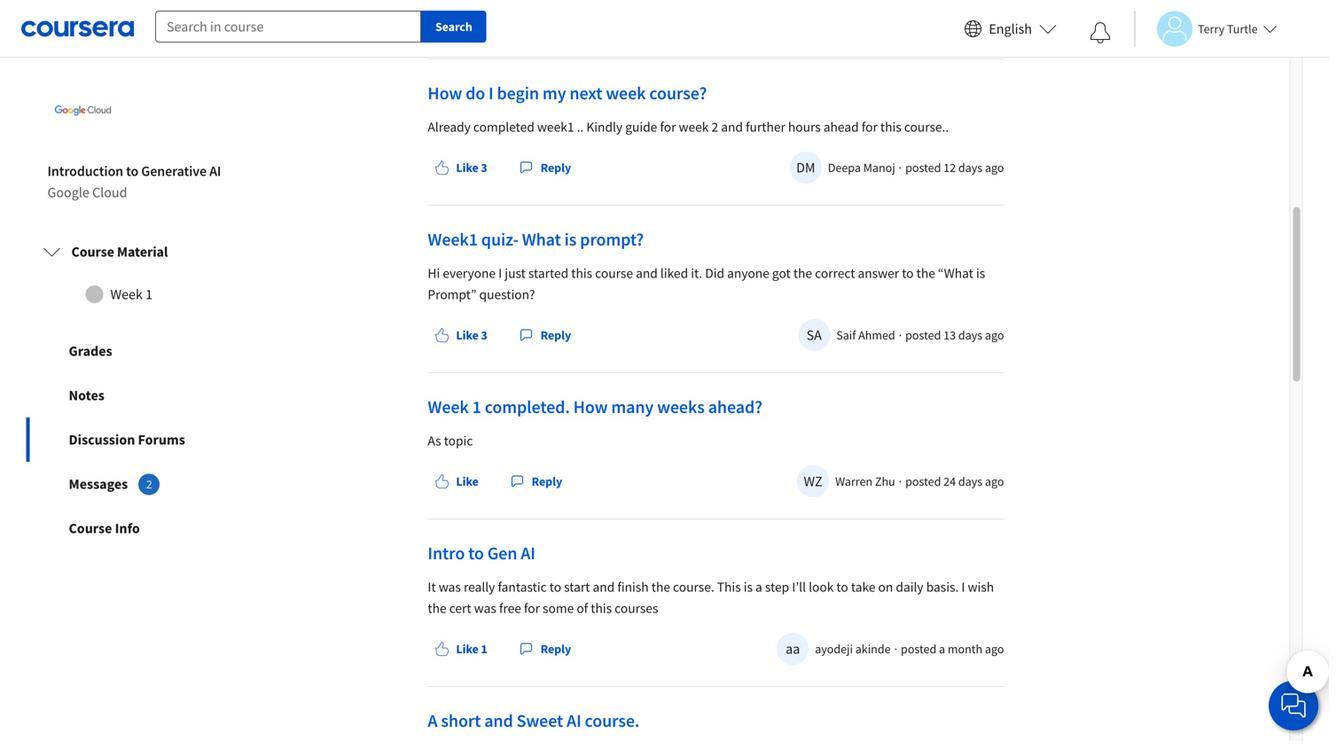 Task type: describe. For each thing, give the bounding box(es) containing it.
some
[[543, 600, 574, 617]]

it.
[[691, 265, 703, 282]]

i inside it was really fantastic to start and finish the course.   this is a step i'll look to take on daily basis. i wish the cert was free for some of this courses
[[962, 579, 966, 596]]

ahmed
[[859, 327, 896, 343]]

to inside introduction to generative ai google cloud
[[126, 162, 139, 180]]

quiz-
[[482, 228, 519, 251]]

course info
[[69, 520, 140, 538]]

3 for do
[[481, 160, 488, 176]]

discussion forums link
[[26, 418, 282, 462]]

a short and sweet ai course. link
[[428, 710, 640, 732]]

ahead
[[824, 118, 859, 135]]

weeks
[[657, 396, 705, 418]]

1 vertical spatial week
[[679, 118, 709, 135]]

posted right akinde
[[901, 641, 937, 657]]

free
[[499, 600, 521, 617]]

3 for quiz-
[[481, 327, 488, 343]]

week for week 1 completed. how many weeks ahead?
[[428, 396, 469, 418]]

course info link
[[26, 507, 282, 551]]

0 vertical spatial how
[[428, 82, 462, 104]]

week1
[[538, 118, 574, 135]]

"what
[[938, 265, 974, 282]]

1 vertical spatial was
[[474, 600, 497, 617]]

· for my
[[899, 160, 902, 176]]

guide
[[626, 118, 658, 135]]

courses
[[615, 600, 659, 617]]

english
[[989, 20, 1033, 38]]

like 3 for quiz-
[[456, 327, 488, 343]]

· posted 13 days ago
[[899, 327, 1005, 343]]

step
[[765, 579, 790, 596]]

deepa manoj
[[828, 160, 896, 176]]

introduction
[[47, 162, 123, 180]]

2 days from the top
[[959, 327, 983, 343]]

as topic
[[428, 432, 473, 449]]

warren
[[836, 474, 873, 490]]

completed.
[[485, 396, 570, 418]]

search
[[436, 19, 472, 35]]

discussion
[[69, 431, 135, 449]]

2 horizontal spatial for
[[862, 118, 878, 135]]

reply down some
[[541, 641, 571, 657]]

week 1 completed. how many weeks ahead? link
[[428, 396, 763, 418]]

i for begin
[[489, 82, 494, 104]]

13
[[944, 327, 956, 343]]

look
[[809, 579, 834, 596]]

everyone
[[443, 265, 496, 282]]

english button
[[957, 0, 1065, 58]]

this inside hi everyone i just started this course and liked it. did anyone got the correct answer to the "what is prompt" question?
[[572, 265, 593, 282]]

basis.
[[927, 579, 959, 596]]

google
[[47, 184, 89, 202]]

posted for my
[[906, 160, 942, 176]]

hi everyone i just started this course and liked it. did anyone got the correct answer to the "what is prompt" question?
[[428, 265, 986, 303]]

on
[[879, 579, 894, 596]]

turtle
[[1228, 21, 1258, 37]]

saif ahmed
[[837, 327, 896, 343]]

· posted 12 days ago
[[899, 160, 1005, 176]]

like 1
[[456, 641, 488, 657]]

week1 quiz- what is prompt? link
[[428, 228, 644, 251]]

sweet
[[517, 710, 563, 732]]

week 1 link
[[43, 277, 265, 312]]

warren zhu
[[836, 474, 896, 490]]

got
[[773, 265, 791, 282]]

generative
[[141, 162, 207, 180]]

start
[[564, 579, 590, 596]]

reply link for many
[[504, 466, 570, 498]]

of
[[577, 600, 588, 617]]

week 1 completed. how many weeks ahead?
[[428, 396, 763, 418]]

dm
[[797, 159, 816, 176]]

0 horizontal spatial course.
[[585, 710, 640, 732]]

ago for my
[[985, 160, 1005, 176]]

for inside it was really fantastic to start and finish the course.   this is a step i'll look to take on daily basis. i wish the cert was free for some of this courses
[[524, 600, 540, 617]]

discussion forums
[[69, 431, 185, 449]]

correct
[[815, 265, 856, 282]]

the right got
[[794, 265, 813, 282]]

week for week 1
[[110, 286, 143, 304]]

12
[[944, 160, 956, 176]]

and inside it was really fantastic to start and finish the course.   this is a step i'll look to take on daily basis. i wish the cert was free for some of this courses
[[593, 579, 615, 596]]

notes
[[69, 387, 105, 405]]

begin
[[497, 82, 539, 104]]

answer
[[858, 265, 900, 282]]

to inside hi everyone i just started this course and liked it. did anyone got the correct answer to the "what is prompt" question?
[[902, 265, 914, 282]]

intro
[[428, 542, 465, 565]]

do
[[466, 82, 485, 104]]

wish
[[968, 579, 995, 596]]

1 horizontal spatial for
[[660, 118, 676, 135]]

course?
[[650, 82, 707, 104]]

1 for week 1
[[146, 286, 153, 304]]

prompt"
[[428, 286, 477, 303]]

0 horizontal spatial is
[[565, 228, 577, 251]]

reply link down some
[[512, 633, 579, 665]]

gen
[[488, 542, 517, 565]]

like for how
[[456, 160, 479, 176]]

cert
[[450, 600, 472, 617]]

thumbs up image for how do i begin my next week course?
[[435, 160, 449, 175]]

this inside it was really fantastic to start and finish the course.   this is a step i'll look to take on daily basis. i wish the cert was free for some of this courses
[[591, 600, 612, 617]]

course material button
[[29, 227, 279, 277]]

how do i begin my next week course? link
[[428, 82, 707, 104]]

show notifications image
[[1090, 22, 1112, 43]]

like 3 button for week1
[[428, 319, 495, 351]]

search button
[[421, 11, 487, 43]]

the left the "what
[[917, 265, 936, 282]]

many
[[612, 396, 654, 418]]

1 for week 1 completed. how many weeks ahead?
[[473, 396, 482, 418]]

like button
[[428, 466, 486, 498]]

thumbs up image for week 1 completed. how many weeks ahead?
[[435, 475, 449, 489]]

days for ahead?
[[959, 474, 983, 490]]

take
[[851, 579, 876, 596]]

started
[[529, 265, 569, 282]]

akinde
[[856, 641, 891, 657]]

is inside it was really fantastic to start and finish the course.   this is a step i'll look to take on daily basis. i wish the cert was free for some of this courses
[[744, 579, 753, 596]]

like 3 for do
[[456, 160, 488, 176]]

and inside hi everyone i just started this course and liked it. did anyone got the correct answer to the "what is prompt" question?
[[636, 265, 658, 282]]

terry
[[1198, 21, 1225, 37]]

· for prompt?
[[899, 327, 902, 343]]

course material
[[71, 243, 168, 261]]

ai for intro to gen ai
[[521, 542, 536, 565]]

really
[[464, 579, 495, 596]]

thumbs up image inside like 1 'button'
[[435, 642, 449, 656]]

hi
[[428, 265, 440, 282]]

as
[[428, 432, 441, 449]]

1 vertical spatial a
[[939, 641, 946, 657]]

week1
[[428, 228, 478, 251]]

0 vertical spatial this
[[881, 118, 902, 135]]

info
[[115, 520, 140, 538]]

material
[[117, 243, 168, 261]]

completed
[[474, 118, 535, 135]]

terry turtle button
[[1135, 11, 1278, 47]]

fantastic
[[498, 579, 547, 596]]

24
[[944, 474, 956, 490]]

help center image
[[1284, 695, 1305, 717]]

notes link
[[26, 374, 282, 418]]



Task type: locate. For each thing, give the bounding box(es) containing it.
a left step
[[756, 579, 763, 596]]

reply
[[541, 160, 571, 176], [541, 327, 571, 343], [532, 474, 563, 490], [541, 641, 571, 657]]

1 vertical spatial thumbs up image
[[435, 328, 449, 342]]

1 horizontal spatial how
[[574, 396, 608, 418]]

1 down "really"
[[481, 641, 488, 657]]

week
[[606, 82, 646, 104], [679, 118, 709, 135]]

like 3 button for how
[[428, 152, 495, 184]]

3 like from the top
[[456, 474, 479, 490]]

0 vertical spatial thumbs up image
[[435, 160, 449, 175]]

ai
[[209, 162, 221, 180], [521, 542, 536, 565], [567, 710, 582, 732]]

the
[[794, 265, 813, 282], [917, 265, 936, 282], [652, 579, 671, 596], [428, 600, 447, 617]]

0 horizontal spatial week
[[110, 286, 143, 304]]

2 vertical spatial 1
[[481, 641, 488, 657]]

2 left further
[[712, 118, 719, 135]]

4 like from the top
[[456, 641, 479, 657]]

ai right sweet
[[567, 710, 582, 732]]

finish
[[618, 579, 649, 596]]

i right do
[[489, 82, 494, 104]]

reply for my
[[541, 160, 571, 176]]

3 days from the top
[[959, 474, 983, 490]]

anyone
[[728, 265, 770, 282]]

week up as topic
[[428, 396, 469, 418]]

to left the take
[[837, 579, 849, 596]]

1 like 3 button from the top
[[428, 152, 495, 184]]

reply link for prompt?
[[512, 319, 579, 351]]

1 vertical spatial week
[[428, 396, 469, 418]]

is right this
[[744, 579, 753, 596]]

like 3 button down already
[[428, 152, 495, 184]]

course left material
[[71, 243, 114, 261]]

ai right the "gen"
[[521, 542, 536, 565]]

1 horizontal spatial week
[[428, 396, 469, 418]]

0 horizontal spatial how
[[428, 82, 462, 104]]

· right akinde
[[895, 641, 898, 657]]

reply link down week1
[[512, 152, 579, 184]]

1 vertical spatial thumbs up image
[[435, 642, 449, 656]]

how left 'many'
[[574, 396, 608, 418]]

like 3 button
[[428, 152, 495, 184], [428, 319, 495, 351]]

days right the 24
[[959, 474, 983, 490]]

week 1
[[110, 286, 153, 304]]

0 vertical spatial 2
[[712, 118, 719, 135]]

1 vertical spatial ai
[[521, 542, 536, 565]]

messages
[[69, 476, 128, 493]]

it was really fantastic to start and finish the course.   this is a step i'll look to take on daily basis. i wish the cert was free for some of this courses
[[428, 579, 995, 617]]

· right ahmed
[[899, 327, 902, 343]]

already completed week1 .. kindly guide for week 2 and further hours ahead for this course..
[[428, 118, 949, 135]]

course
[[71, 243, 114, 261], [69, 520, 112, 538]]

hours
[[789, 118, 821, 135]]

for
[[660, 118, 676, 135], [862, 118, 878, 135], [524, 600, 540, 617]]

2 ago from the top
[[985, 327, 1005, 343]]

chat with us image
[[1280, 692, 1308, 720]]

to up cloud
[[126, 162, 139, 180]]

1 vertical spatial this
[[572, 265, 593, 282]]

for right ahead
[[862, 118, 878, 135]]

posted left 13 at the top right of the page
[[906, 327, 942, 343]]

0 horizontal spatial week
[[606, 82, 646, 104]]

reply link for my
[[512, 152, 579, 184]]

days right 13 at the top right of the page
[[959, 327, 983, 343]]

is right what
[[565, 228, 577, 251]]

this left course..
[[881, 118, 902, 135]]

like down the prompt"
[[456, 327, 479, 343]]

a
[[428, 710, 438, 732]]

ago for many
[[985, 474, 1005, 490]]

2 horizontal spatial is
[[977, 265, 986, 282]]

days for week
[[959, 160, 983, 176]]

2 up "course info" link
[[146, 477, 152, 492]]

ayodeji akinde
[[815, 641, 891, 657]]

this left course
[[572, 265, 593, 282]]

0 horizontal spatial was
[[439, 579, 461, 596]]

like for week1
[[456, 327, 479, 343]]

2 vertical spatial this
[[591, 600, 612, 617]]

4 ago from the top
[[985, 641, 1005, 657]]

was down "really"
[[474, 600, 497, 617]]

i left wish
[[962, 579, 966, 596]]

thumbs up image
[[435, 14, 449, 28], [435, 642, 449, 656]]

0 horizontal spatial 2
[[146, 477, 152, 492]]

and right start
[[593, 579, 615, 596]]

course
[[595, 265, 633, 282]]

2 vertical spatial is
[[744, 579, 753, 596]]

0 horizontal spatial i
[[489, 82, 494, 104]]

2 thumbs up image from the top
[[435, 642, 449, 656]]

what
[[522, 228, 561, 251]]

a inside it was really fantastic to start and finish the course.   this is a step i'll look to take on daily basis. i wish the cert was free for some of this courses
[[756, 579, 763, 596]]

2
[[712, 118, 719, 135], [146, 477, 152, 492]]

just
[[505, 265, 526, 282]]

daily
[[896, 579, 924, 596]]

the right finish
[[652, 579, 671, 596]]

a short and sweet ai course.
[[428, 710, 640, 732]]

like 3 down the prompt"
[[456, 327, 488, 343]]

1 vertical spatial like 3
[[456, 327, 488, 343]]

deepa
[[828, 160, 861, 176]]

course for course material
[[71, 243, 114, 261]]

like down cert
[[456, 641, 479, 657]]

week down 'course?'
[[679, 118, 709, 135]]

1 vertical spatial 1
[[473, 396, 482, 418]]

is
[[565, 228, 577, 251], [977, 265, 986, 282], [744, 579, 753, 596]]

1 inside 'button'
[[481, 641, 488, 657]]

topic
[[444, 432, 473, 449]]

posted left the 24
[[906, 474, 942, 490]]

reply for many
[[532, 474, 563, 490]]

1 horizontal spatial is
[[744, 579, 753, 596]]

2 vertical spatial thumbs up image
[[435, 475, 449, 489]]

course. inside it was really fantastic to start and finish the course.   this is a step i'll look to take on daily basis. i wish the cert was free for some of this courses
[[673, 579, 715, 596]]

ago right 12 at the right top of page
[[985, 160, 1005, 176]]

prompt?
[[580, 228, 644, 251]]

sa
[[807, 326, 822, 344]]

is inside hi everyone i just started this course and liked it. did anyone got the correct answer to the "what is prompt" question?
[[977, 265, 986, 282]]

and
[[721, 118, 743, 135], [636, 265, 658, 282], [593, 579, 615, 596], [485, 710, 513, 732]]

like down the topic
[[456, 474, 479, 490]]

like 3 button down the prompt"
[[428, 319, 495, 351]]

my
[[543, 82, 566, 104]]

ago right the month
[[985, 641, 1005, 657]]

course. right sweet
[[585, 710, 640, 732]]

2 thumbs up image from the top
[[435, 328, 449, 342]]

the down 'it'
[[428, 600, 447, 617]]

· posted a month ago
[[895, 641, 1005, 657]]

further
[[746, 118, 786, 135]]

0 vertical spatial 1
[[146, 286, 153, 304]]

1 horizontal spatial was
[[474, 600, 497, 617]]

week
[[110, 286, 143, 304], [428, 396, 469, 418]]

course left info
[[69, 520, 112, 538]]

· right manoj
[[899, 160, 902, 176]]

manoj
[[864, 160, 896, 176]]

reply down week1
[[541, 160, 571, 176]]

2 vertical spatial ai
[[567, 710, 582, 732]]

ago right the 24
[[985, 474, 1005, 490]]

week1 quiz- what is prompt?
[[428, 228, 644, 251]]

is right the "what
[[977, 265, 986, 282]]

ahead?
[[709, 396, 763, 418]]

0 vertical spatial is
[[565, 228, 577, 251]]

2 horizontal spatial i
[[962, 579, 966, 596]]

0 horizontal spatial ai
[[209, 162, 221, 180]]

i for just
[[499, 265, 502, 282]]

1 like from the top
[[456, 160, 479, 176]]

course for course info
[[69, 520, 112, 538]]

1 for like 1
[[481, 641, 488, 657]]

month
[[948, 641, 983, 657]]

like down already
[[456, 160, 479, 176]]

0 vertical spatial 3
[[481, 160, 488, 176]]

..
[[577, 118, 584, 135]]

3 down completed
[[481, 160, 488, 176]]

course inside dropdown button
[[71, 243, 114, 261]]

and left liked
[[636, 265, 658, 282]]

Search in course text field
[[155, 11, 421, 43]]

a left the month
[[939, 641, 946, 657]]

2 like from the top
[[456, 327, 479, 343]]

reply link down completed.
[[504, 466, 570, 498]]

like 3 down already
[[456, 160, 488, 176]]

i inside hi everyone i just started this course and liked it. did anyone got the correct answer to the "what is prompt" question?
[[499, 265, 502, 282]]

0 vertical spatial thumbs up image
[[435, 14, 449, 28]]

1 thumbs up image from the top
[[435, 160, 449, 175]]

a
[[756, 579, 763, 596], [939, 641, 946, 657]]

0 vertical spatial course
[[71, 243, 114, 261]]

for right guide
[[660, 118, 676, 135]]

thumbs up image down already
[[435, 160, 449, 175]]

2 vertical spatial days
[[959, 474, 983, 490]]

google cloud image
[[47, 76, 118, 147]]

reply down started
[[541, 327, 571, 343]]

like 1 button
[[428, 633, 495, 665]]

1 3 from the top
[[481, 160, 488, 176]]

0 vertical spatial like 3 button
[[428, 152, 495, 184]]

2 3 from the top
[[481, 327, 488, 343]]

this right of
[[591, 600, 612, 617]]

2 vertical spatial i
[[962, 579, 966, 596]]

2 horizontal spatial ai
[[567, 710, 582, 732]]

to up some
[[550, 579, 562, 596]]

next
[[570, 82, 603, 104]]

cloud
[[92, 184, 127, 202]]

reply for prompt?
[[541, 327, 571, 343]]

question?
[[480, 286, 535, 303]]

2 like 3 button from the top
[[428, 319, 495, 351]]

1 vertical spatial is
[[977, 265, 986, 282]]

1 thumbs up image from the top
[[435, 14, 449, 28]]

1 ago from the top
[[985, 160, 1005, 176]]

0 horizontal spatial for
[[524, 600, 540, 617]]

reply link
[[512, 152, 579, 184], [512, 319, 579, 351], [504, 466, 570, 498], [512, 633, 579, 665]]

1 horizontal spatial a
[[939, 641, 946, 657]]

thumbs up image for week1 quiz- what is prompt?
[[435, 328, 449, 342]]

and right "short"
[[485, 710, 513, 732]]

1 vertical spatial course.
[[585, 710, 640, 732]]

1 vertical spatial course
[[69, 520, 112, 538]]

· for many
[[899, 474, 902, 490]]

ago right 13 at the top right of the page
[[985, 327, 1005, 343]]

1 vertical spatial 2
[[146, 477, 152, 492]]

was right 'it'
[[439, 579, 461, 596]]

1 horizontal spatial ai
[[521, 542, 536, 565]]

3 thumbs up image from the top
[[435, 475, 449, 489]]

thumbs up image down the as
[[435, 475, 449, 489]]

aa
[[786, 640, 800, 658]]

week down course material
[[110, 286, 143, 304]]

like for intro
[[456, 641, 479, 657]]

0 vertical spatial a
[[756, 579, 763, 596]]

0 vertical spatial was
[[439, 579, 461, 596]]

terry turtle
[[1198, 21, 1258, 37]]

ai inside introduction to generative ai google cloud
[[209, 162, 221, 180]]

ai right generative
[[209, 162, 221, 180]]

did
[[705, 265, 725, 282]]

0 horizontal spatial a
[[756, 579, 763, 596]]

0 vertical spatial like 3
[[456, 160, 488, 176]]

wz
[[804, 473, 823, 490]]

1 horizontal spatial course.
[[673, 579, 715, 596]]

week up guide
[[606, 82, 646, 104]]

this
[[717, 579, 741, 596]]

how do i begin my next week course?
[[428, 82, 707, 104]]

was
[[439, 579, 461, 596], [474, 600, 497, 617]]

1 horizontal spatial i
[[499, 265, 502, 282]]

reply down completed.
[[532, 474, 563, 490]]

course. left this
[[673, 579, 715, 596]]

0 vertical spatial course.
[[673, 579, 715, 596]]

1 days from the top
[[959, 160, 983, 176]]

1 vertical spatial how
[[574, 396, 608, 418]]

1 up the topic
[[473, 396, 482, 418]]

reply link down question?
[[512, 319, 579, 351]]

how left do
[[428, 82, 462, 104]]

grades
[[69, 343, 112, 360]]

to right "answer"
[[902, 265, 914, 282]]

introduction to generative ai google cloud
[[47, 162, 221, 202]]

coursera image
[[21, 14, 134, 43]]

i'll
[[792, 579, 806, 596]]

and left further
[[721, 118, 743, 135]]

days right 12 at the right top of page
[[959, 160, 983, 176]]

like 3
[[456, 160, 488, 176], [456, 327, 488, 343]]

kindly
[[587, 118, 623, 135]]

to left the "gen"
[[468, 542, 484, 565]]

1 horizontal spatial 2
[[712, 118, 719, 135]]

3 down question?
[[481, 327, 488, 343]]

intro to gen ai link
[[428, 542, 536, 565]]

3 ago from the top
[[985, 474, 1005, 490]]

0 vertical spatial i
[[489, 82, 494, 104]]

0 vertical spatial week
[[606, 82, 646, 104]]

ai for introduction to generative ai google cloud
[[209, 162, 221, 180]]

1 vertical spatial 3
[[481, 327, 488, 343]]

ago for prompt?
[[985, 327, 1005, 343]]

1 horizontal spatial week
[[679, 118, 709, 135]]

liked
[[661, 265, 689, 282]]

ayodeji
[[815, 641, 853, 657]]

2 like 3 from the top
[[456, 327, 488, 343]]

posted for prompt?
[[906, 327, 942, 343]]

0 vertical spatial ai
[[209, 162, 221, 180]]

· right zhu
[[899, 474, 902, 490]]

1 vertical spatial i
[[499, 265, 502, 282]]

thumbs up image inside like 'button'
[[435, 475, 449, 489]]

thumbs up image down the prompt"
[[435, 328, 449, 342]]

0 vertical spatial week
[[110, 286, 143, 304]]

1 like 3 from the top
[[456, 160, 488, 176]]

for right free
[[524, 600, 540, 617]]

intro to gen ai
[[428, 542, 536, 565]]

1 vertical spatial like 3 button
[[428, 319, 495, 351]]

thumbs up image
[[435, 160, 449, 175], [435, 328, 449, 342], [435, 475, 449, 489]]

posted left 12 at the right top of page
[[906, 160, 942, 176]]

0 vertical spatial days
[[959, 160, 983, 176]]

1 down course material dropdown button
[[146, 286, 153, 304]]

1 vertical spatial days
[[959, 327, 983, 343]]

i left "just" at left
[[499, 265, 502, 282]]

posted for many
[[906, 474, 942, 490]]



Task type: vqa. For each thing, say whether or not it's contained in the screenshot.


